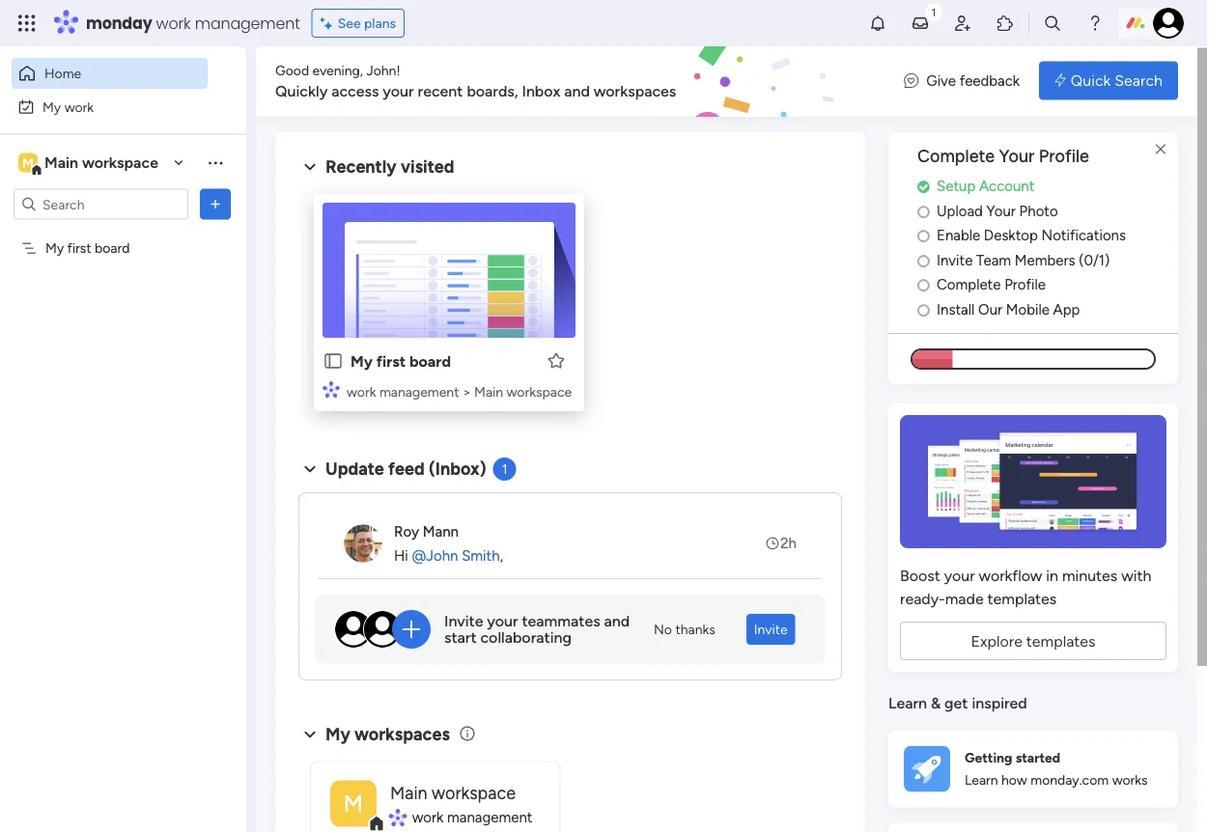 Task type: vqa. For each thing, say whether or not it's contained in the screenshot.
v2 search image
no



Task type: locate. For each thing, give the bounding box(es) containing it.
0 vertical spatial circle o image
[[918, 228, 930, 243]]

your for profile
[[1000, 145, 1035, 166]]

recently
[[326, 156, 397, 177]]

circle o image inside invite team members (0/1) link
[[918, 253, 930, 267]]

0 vertical spatial and
[[565, 81, 590, 100]]

circle o image left complete profile
[[918, 278, 930, 292]]

complete profile
[[937, 276, 1047, 293]]

good evening, john! quickly access your recent boards, inbox and workspaces
[[275, 61, 677, 100]]

1 vertical spatial m
[[344, 790, 363, 818]]

0 vertical spatial templates
[[988, 589, 1057, 608]]

0 horizontal spatial your
[[383, 81, 414, 100]]

2 vertical spatial main
[[390, 782, 428, 803]]

your inside boost your workflow in minutes with ready-made templates
[[945, 566, 976, 584]]

and left no
[[604, 612, 630, 630]]

0 horizontal spatial and
[[565, 81, 590, 100]]

invite team members (0/1)
[[937, 251, 1111, 268]]

circle o image inside enable desktop notifications link
[[918, 228, 930, 243]]

upload your photo link
[[918, 200, 1179, 222]]

0 horizontal spatial invite
[[444, 612, 484, 630]]

1 vertical spatial templates
[[1027, 632, 1096, 650]]

workspace options image
[[206, 153, 225, 172]]

m inside workspace image
[[344, 790, 363, 818]]

templates down workflow
[[988, 589, 1057, 608]]

0 vertical spatial learn
[[889, 694, 928, 712]]

your up account
[[1000, 145, 1035, 166]]

first
[[67, 240, 91, 257], [377, 352, 406, 370]]

1 horizontal spatial your
[[487, 612, 519, 630]]

invite down "enable"
[[937, 251, 973, 268]]

complete up setup
[[918, 145, 995, 166]]

1 vertical spatial learn
[[965, 772, 999, 788]]

john smith image
[[1154, 8, 1185, 39]]

1 vertical spatial main
[[475, 383, 504, 400]]

1 vertical spatial your
[[987, 202, 1016, 219]]

2 vertical spatial workspace
[[432, 782, 516, 803]]

invite right thanks
[[754, 621, 788, 638]]

1 horizontal spatial board
[[410, 352, 451, 370]]

and
[[565, 81, 590, 100], [604, 612, 630, 630]]

my down search in workspace field
[[45, 240, 64, 257]]

see
[[338, 15, 361, 31]]

management for work management
[[447, 809, 533, 826]]

circle o image left "enable"
[[918, 228, 930, 243]]

workspace down add to favorites "image"
[[507, 383, 572, 400]]

circle o image for complete
[[918, 278, 930, 292]]

invite
[[937, 251, 973, 268], [444, 612, 484, 630], [754, 621, 788, 638]]

v2 bolt switch image
[[1055, 70, 1067, 91]]

workspace up work management
[[432, 782, 516, 803]]

invite for your
[[444, 612, 484, 630]]

templates
[[988, 589, 1057, 608], [1027, 632, 1096, 650]]

1 vertical spatial workspace
[[507, 383, 572, 400]]

0 vertical spatial your
[[1000, 145, 1035, 166]]

m inside workspace icon
[[22, 155, 34, 171]]

2 circle o image from the top
[[918, 302, 930, 317]]

(0/1)
[[1079, 251, 1111, 268]]

enable desktop notifications
[[937, 226, 1127, 244]]

m
[[22, 155, 34, 171], [344, 790, 363, 818]]

started
[[1016, 750, 1061, 766]]

recently visited
[[326, 156, 455, 177]]

workspaces right inbox
[[594, 81, 677, 100]]

upload your photo
[[937, 202, 1059, 219]]

circle o image for install
[[918, 302, 930, 317]]

board down search in workspace field
[[95, 240, 130, 257]]

circle o image inside upload your photo link
[[918, 204, 930, 218]]

work management
[[412, 809, 533, 826]]

plans
[[364, 15, 396, 31]]

complete for complete profile
[[937, 276, 1002, 293]]

your
[[383, 81, 414, 100], [945, 566, 976, 584], [487, 612, 519, 630]]

my
[[43, 99, 61, 115], [45, 240, 64, 257], [351, 352, 373, 370], [326, 724, 351, 745]]

explore templates
[[972, 632, 1096, 650]]

invite button
[[747, 614, 796, 645]]

3 circle o image from the top
[[918, 278, 930, 292]]

templates right explore
[[1027, 632, 1096, 650]]

1 horizontal spatial invite
[[754, 621, 788, 638]]

photo
[[1020, 202, 1059, 219]]

2 circle o image from the top
[[918, 253, 930, 267]]

2 vertical spatial management
[[447, 809, 533, 826]]

roy mann
[[394, 523, 459, 540]]

account
[[980, 177, 1035, 195]]

circle o image left team
[[918, 253, 930, 267]]

1 image
[[926, 1, 943, 23]]

circle o image left install
[[918, 302, 930, 317]]

first down search in workspace field
[[67, 240, 91, 257]]

option
[[0, 231, 246, 235]]

inspired
[[972, 694, 1028, 712]]

learn & get inspired
[[889, 694, 1028, 712]]

workspace up search in workspace field
[[82, 154, 158, 172]]

your inside "good evening, john! quickly access your recent boards, inbox and workspaces"
[[383, 81, 414, 100]]

your for invite your teammates and start collaborating
[[487, 612, 519, 630]]

0 vertical spatial main workspace
[[44, 154, 158, 172]]

management
[[195, 12, 300, 34], [380, 383, 459, 400], [447, 809, 533, 826]]

app
[[1054, 300, 1081, 318]]

1 vertical spatial circle o image
[[918, 253, 930, 267]]

board
[[95, 240, 130, 257], [410, 352, 451, 370]]

>
[[463, 383, 471, 400]]

and right inbox
[[565, 81, 590, 100]]

explore templates button
[[901, 622, 1167, 660]]

complete
[[918, 145, 995, 166], [937, 276, 1002, 293]]

dapulse x slim image
[[1150, 138, 1173, 161]]

boost your workflow in minutes with ready-made templates
[[901, 566, 1152, 608]]

circle o image inside install our mobile app link
[[918, 302, 930, 317]]

main inside workspace selection element
[[44, 154, 78, 172]]

my first board down search in workspace field
[[45, 240, 130, 257]]

how
[[1002, 772, 1028, 788]]

0 vertical spatial main
[[44, 154, 78, 172]]

main workspace up search in workspace field
[[44, 154, 158, 172]]

1 circle o image from the top
[[918, 228, 930, 243]]

main right workspace image
[[390, 782, 428, 803]]

0 horizontal spatial first
[[67, 240, 91, 257]]

learn
[[889, 694, 928, 712], [965, 772, 999, 788]]

0 vertical spatial m
[[22, 155, 34, 171]]

circle o image
[[918, 228, 930, 243], [918, 302, 930, 317]]

1 circle o image from the top
[[918, 204, 930, 218]]

circle o image inside the complete profile link
[[918, 278, 930, 292]]

profile
[[1039, 145, 1090, 166], [1005, 276, 1047, 293]]

1 vertical spatial circle o image
[[918, 302, 930, 317]]

circle o image for upload
[[918, 204, 930, 218]]

learn left & at the bottom of the page
[[889, 694, 928, 712]]

profile down the invite team members (0/1)
[[1005, 276, 1047, 293]]

circle o image for enable
[[918, 228, 930, 243]]

invite your teammates and start collaborating
[[444, 612, 630, 647]]

profile up setup account link
[[1039, 145, 1090, 166]]

0 horizontal spatial m
[[22, 155, 34, 171]]

1 horizontal spatial learn
[[965, 772, 999, 788]]

circle o image for invite
[[918, 253, 930, 267]]

1 vertical spatial complete
[[937, 276, 1002, 293]]

my right public board "image"
[[351, 352, 373, 370]]

install our mobile app
[[937, 300, 1081, 318]]

work down the home
[[64, 99, 94, 115]]

1 vertical spatial management
[[380, 383, 459, 400]]

setup account link
[[918, 175, 1179, 197]]

main workspace
[[44, 154, 158, 172], [390, 782, 516, 803]]

workspace image
[[18, 152, 38, 173]]

boards,
[[467, 81, 518, 100]]

0 vertical spatial workspaces
[[594, 81, 677, 100]]

give
[[927, 71, 957, 89]]

templates image image
[[906, 415, 1161, 548]]

2 horizontal spatial invite
[[937, 251, 973, 268]]

and inside invite your teammates and start collaborating
[[604, 612, 630, 630]]

board up work management > main workspace at the left top of page
[[410, 352, 451, 370]]

your for photo
[[987, 202, 1016, 219]]

complete for complete your profile
[[918, 145, 995, 166]]

circle o image
[[918, 204, 930, 218], [918, 253, 930, 267], [918, 278, 930, 292]]

first right public board "image"
[[377, 352, 406, 370]]

0 vertical spatial first
[[67, 240, 91, 257]]

0 vertical spatial my first board
[[45, 240, 130, 257]]

0 vertical spatial profile
[[1039, 145, 1090, 166]]

monday
[[86, 12, 152, 34]]

0 vertical spatial circle o image
[[918, 204, 930, 218]]

1 vertical spatial first
[[377, 352, 406, 370]]

workspaces up workspace image
[[355, 724, 450, 745]]

1 vertical spatial board
[[410, 352, 451, 370]]

circle o image down "check circle" image
[[918, 204, 930, 218]]

1 horizontal spatial m
[[344, 790, 363, 818]]

main
[[44, 154, 78, 172], [475, 383, 504, 400], [390, 782, 428, 803]]

1 vertical spatial and
[[604, 612, 630, 630]]

2 horizontal spatial your
[[945, 566, 976, 584]]

invite inside invite your teammates and start collaborating
[[444, 612, 484, 630]]

0 vertical spatial your
[[383, 81, 414, 100]]

enable
[[937, 226, 981, 244]]

2 vertical spatial circle o image
[[918, 278, 930, 292]]

invite for team
[[937, 251, 973, 268]]

0 horizontal spatial learn
[[889, 694, 928, 712]]

start
[[444, 629, 477, 647]]

your down john!
[[383, 81, 414, 100]]

my first board up work management > main workspace at the left top of page
[[351, 352, 451, 370]]

learn down getting
[[965, 772, 999, 788]]

1 horizontal spatial and
[[604, 612, 630, 630]]

0 vertical spatial board
[[95, 240, 130, 257]]

your inside invite your teammates and start collaborating
[[487, 612, 519, 630]]

0 horizontal spatial my first board
[[45, 240, 130, 257]]

your down account
[[987, 202, 1016, 219]]

feedback
[[960, 71, 1021, 89]]

your for boost your workflow in minutes with ready-made templates
[[945, 566, 976, 584]]

2 horizontal spatial main
[[475, 383, 504, 400]]

m for workspace image
[[344, 790, 363, 818]]

workspaces
[[594, 81, 677, 100], [355, 724, 450, 745]]

1 vertical spatial main workspace
[[390, 782, 516, 803]]

work up update at the left
[[347, 383, 376, 400]]

templates inside button
[[1027, 632, 1096, 650]]

main workspace up work management
[[390, 782, 516, 803]]

main right ">"
[[475, 383, 504, 400]]

work management > main workspace
[[347, 383, 572, 400]]

apps image
[[996, 14, 1016, 33]]

1 horizontal spatial workspaces
[[594, 81, 677, 100]]

minutes
[[1063, 566, 1118, 584]]

1 vertical spatial my first board
[[351, 352, 451, 370]]

your up made
[[945, 566, 976, 584]]

(inbox)
[[429, 459, 487, 479]]

john!
[[367, 61, 401, 78]]

0 vertical spatial complete
[[918, 145, 995, 166]]

your right 'start'
[[487, 612, 519, 630]]

notifications image
[[869, 14, 888, 33]]

0 horizontal spatial workspaces
[[355, 724, 450, 745]]

workspace
[[82, 154, 158, 172], [507, 383, 572, 400], [432, 782, 516, 803]]

my workspaces
[[326, 724, 450, 745]]

explore
[[972, 632, 1023, 650]]

0 horizontal spatial board
[[95, 240, 130, 257]]

invite down mann
[[444, 612, 484, 630]]

my work
[[43, 99, 94, 115]]

close recently visited image
[[299, 155, 322, 178]]

my inside my work button
[[43, 99, 61, 115]]

my down the home
[[43, 99, 61, 115]]

my first board
[[45, 240, 130, 257], [351, 352, 451, 370]]

2 vertical spatial your
[[487, 612, 519, 630]]

0 horizontal spatial main
[[44, 154, 78, 172]]

1 vertical spatial your
[[945, 566, 976, 584]]

1 vertical spatial workspaces
[[355, 724, 450, 745]]

0 horizontal spatial main workspace
[[44, 154, 158, 172]]

members
[[1015, 251, 1076, 268]]

main right workspace icon
[[44, 154, 78, 172]]

upload
[[937, 202, 984, 219]]

complete up install
[[937, 276, 1002, 293]]



Task type: describe. For each thing, give the bounding box(es) containing it.
boost
[[901, 566, 941, 584]]

getting
[[965, 750, 1013, 766]]

enable desktop notifications link
[[918, 224, 1179, 246]]

thanks
[[676, 621, 716, 638]]

help image
[[1086, 14, 1105, 33]]

search everything image
[[1044, 14, 1063, 33]]

home
[[44, 65, 81, 82]]

1
[[502, 461, 508, 477]]

workspace image
[[330, 781, 377, 827]]

0 vertical spatial management
[[195, 12, 300, 34]]

our
[[979, 300, 1003, 318]]

workspace selection element
[[18, 151, 161, 176]]

search
[[1115, 71, 1163, 89]]

Search in workspace field
[[41, 193, 161, 215]]

update
[[326, 459, 384, 479]]

1 horizontal spatial main workspace
[[390, 782, 516, 803]]

see plans button
[[312, 9, 405, 38]]

home button
[[12, 58, 208, 89]]

collaborating
[[481, 629, 572, 647]]

no thanks button
[[646, 614, 724, 645]]

0 vertical spatial workspace
[[82, 154, 158, 172]]

no
[[654, 621, 672, 638]]

mobile
[[1007, 300, 1050, 318]]

install
[[937, 300, 975, 318]]

evening,
[[313, 61, 363, 78]]

invite members image
[[954, 14, 973, 33]]

close my workspaces image
[[299, 723, 322, 746]]

workspaces inside "good evening, john! quickly access your recent boards, inbox and workspaces"
[[594, 81, 677, 100]]

recent
[[418, 81, 463, 100]]

setup account
[[937, 177, 1035, 195]]

my right close my workspaces icon
[[326, 724, 351, 745]]

monday work management
[[86, 12, 300, 34]]

complete profile link
[[918, 274, 1179, 295]]

quick search
[[1071, 71, 1163, 89]]

main workspace inside workspace selection element
[[44, 154, 158, 172]]

my work button
[[12, 91, 208, 122]]

public board image
[[323, 350, 344, 372]]

select product image
[[17, 14, 37, 33]]

made
[[946, 589, 984, 608]]

1 horizontal spatial first
[[377, 352, 406, 370]]

my inside my first board list box
[[45, 240, 64, 257]]

quick
[[1071, 71, 1112, 89]]

work right workspace image
[[412, 809, 444, 826]]

get
[[945, 694, 969, 712]]

close update feed (inbox) image
[[299, 458, 322, 481]]

in
[[1047, 566, 1059, 584]]

quickly
[[275, 81, 328, 100]]

monday.com
[[1031, 772, 1109, 788]]

my first board inside list box
[[45, 240, 130, 257]]

1 horizontal spatial main
[[390, 782, 428, 803]]

no thanks
[[654, 621, 716, 638]]

and inside "good evening, john! quickly access your recent boards, inbox and workspaces"
[[565, 81, 590, 100]]

&
[[931, 694, 941, 712]]

my first board list box
[[0, 228, 246, 526]]

teammates
[[522, 612, 601, 630]]

give feedback
[[927, 71, 1021, 89]]

getting started learn how monday.com works
[[965, 750, 1149, 788]]

invite inside button
[[754, 621, 788, 638]]

team
[[977, 251, 1012, 268]]

options image
[[206, 195, 225, 214]]

getting started element
[[889, 730, 1179, 808]]

ready-
[[901, 589, 946, 608]]

install our mobile app link
[[918, 298, 1179, 320]]

templates inside boost your workflow in minutes with ready-made templates
[[988, 589, 1057, 608]]

inbox
[[522, 81, 561, 100]]

roy
[[394, 523, 419, 540]]

first inside list box
[[67, 240, 91, 257]]

add to favorites image
[[547, 351, 566, 370]]

2h
[[781, 535, 797, 552]]

1 vertical spatial profile
[[1005, 276, 1047, 293]]

quick search button
[[1040, 61, 1179, 100]]

see plans
[[338, 15, 396, 31]]

complete your profile
[[918, 145, 1090, 166]]

invite team members (0/1) link
[[918, 249, 1179, 271]]

feed
[[389, 459, 425, 479]]

setup
[[937, 177, 976, 195]]

management for work management > main workspace
[[380, 383, 459, 400]]

access
[[332, 81, 379, 100]]

learn inside getting started learn how monday.com works
[[965, 772, 999, 788]]

v2 user feedback image
[[905, 69, 919, 91]]

update feed (inbox)
[[326, 459, 487, 479]]

desktop
[[985, 226, 1039, 244]]

work inside button
[[64, 99, 94, 115]]

1 horizontal spatial my first board
[[351, 352, 451, 370]]

good
[[275, 61, 309, 78]]

works
[[1113, 772, 1149, 788]]

visited
[[401, 156, 455, 177]]

m for workspace icon
[[22, 155, 34, 171]]

check circle image
[[918, 179, 930, 194]]

with
[[1122, 566, 1152, 584]]

workflow
[[979, 566, 1043, 584]]

board inside list box
[[95, 240, 130, 257]]

mann
[[423, 523, 459, 540]]

roy mann image
[[344, 524, 383, 563]]

work right "monday"
[[156, 12, 191, 34]]

inbox image
[[911, 14, 931, 33]]

notifications
[[1042, 226, 1127, 244]]



